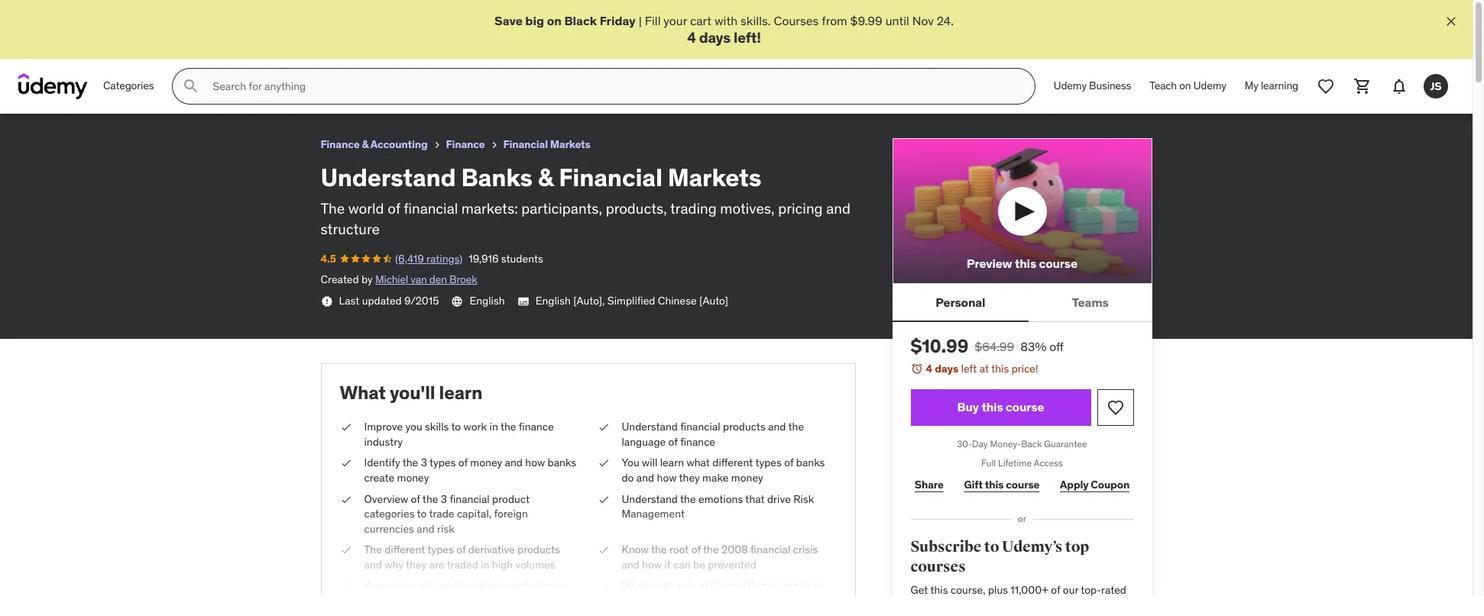 Task type: describe. For each thing, give the bounding box(es) containing it.
why inside know how, why and by whom products are traded on financial markets
[[418, 580, 437, 593]]

to inside improve you skills to work in the finance industry
[[451, 420, 461, 434]]

broek
[[449, 273, 477, 287]]

and inside know the root of the 2008 financial crisis and how it can be prevented
[[622, 559, 640, 572]]

and inside understand financial products and the language of finance
[[768, 420, 786, 434]]

trade
[[429, 508, 454, 521]]

xsmall image for improve you skills to work in the finance industry
[[340, 420, 352, 435]]

$9.99
[[850, 13, 883, 28]]

19,916
[[469, 252, 499, 266]]

to inside subscribe to udemy's top courses
[[984, 538, 999, 557]]

what for what you'll learn
[[340, 382, 386, 405]]

1 horizontal spatial money
[[470, 457, 502, 470]]

xsmall image for identify the 3 types of money and how banks create money
[[340, 457, 352, 472]]

know the root of the 2008 financial crisis and how it can be prevented
[[622, 544, 818, 572]]

finance for finance & accounting
[[321, 138, 360, 151]]

categories
[[103, 79, 154, 93]]

personal
[[936, 295, 985, 310]]

skills
[[425, 420, 449, 434]]

xsmall image for last updated 9/2015
[[321, 296, 333, 308]]

24.
[[937, 13, 954, 28]]

money-
[[990, 439, 1021, 450]]

courses
[[911, 558, 966, 577]]

your
[[664, 13, 687, 28]]

last updated 9/2015
[[339, 294, 439, 308]]

the inside what is the role of central banks and their influence
[[660, 580, 675, 593]]

financial inside "understand banks & financial markets the world of financial markets: participants, products, trading motives, pricing and structure"
[[559, 162, 662, 193]]

course language image
[[451, 296, 463, 308]]

lifetime
[[998, 458, 1032, 469]]

products inside the different types of derivative products and why they are traded in high volumes
[[517, 544, 560, 557]]

financial inside understand financial products and the language of finance
[[680, 420, 720, 434]]

3 inside identify the 3 types of money and how banks create money
[[421, 457, 427, 470]]

understand banks & financial markets the world of financial markets: participants, products, trading motives, pricing and structure
[[321, 162, 851, 238]]

xsmall image for know how, why and by whom products are traded on financial markets
[[340, 580, 352, 595]]

udemy's
[[1002, 538, 1062, 557]]

products inside understand financial products and the language of finance
[[723, 420, 766, 434]]

types inside identify the 3 types of money and how banks create money
[[430, 457, 456, 470]]

top
[[1065, 538, 1089, 557]]

types inside the you will learn what different types of banks do and how they make money
[[755, 457, 782, 470]]

xsmall image left finance link
[[431, 139, 443, 151]]

learning
[[1261, 79, 1299, 93]]

do
[[622, 472, 634, 485]]

types inside the different types of derivative products and why they are traded in high volumes
[[428, 544, 454, 557]]

different inside the you will learn what different types of banks do and how they make money
[[713, 457, 753, 470]]

xsmall image for the different types of derivative products and why they are traded in high volumes
[[340, 544, 352, 559]]

left!
[[734, 29, 761, 47]]

they inside the you will learn what different types of banks do and how they make money
[[679, 472, 700, 485]]

overview of the 3 financial product categories to trade capital, foreign currencies and risk
[[364, 493, 530, 536]]

0 horizontal spatial by
[[362, 273, 373, 287]]

you
[[405, 420, 422, 434]]

derivative
[[468, 544, 515, 557]]

courses
[[774, 13, 819, 28]]

industry
[[364, 435, 403, 449]]

30-day money-back guarantee full lifetime access
[[957, 439, 1087, 469]]

are inside know how, why and by whom products are traded on financial markets
[[551, 580, 566, 593]]

$10.99
[[911, 335, 969, 359]]

on inside save big on black friday | fill your cart with skills. courses from $9.99 until nov 24. 4 days left!
[[547, 13, 562, 28]]

until
[[886, 13, 909, 28]]

capital,
[[457, 508, 492, 521]]

$10.99 $64.99 83% off
[[911, 335, 1064, 359]]

and inside identify the 3 types of money and how banks create money
[[505, 457, 523, 470]]

why inside the different types of derivative products and why they are traded in high volumes
[[385, 559, 404, 572]]

xsmall image for what is the role of central banks and their influence
[[597, 580, 610, 595]]

what is the role of central banks and their influence
[[622, 580, 823, 597]]

from
[[822, 13, 847, 28]]

close image
[[1444, 14, 1459, 29]]

the inside the different types of derivative products and why they are traded in high volumes
[[364, 544, 382, 557]]

xsmall image for understand the emotions that drive risk management
[[597, 493, 610, 508]]

with
[[715, 13, 738, 28]]

work
[[464, 420, 487, 434]]

banks inside "understand banks & financial markets the world of financial markets: participants, products, trading motives, pricing and structure"
[[461, 162, 533, 193]]

of inside the different types of derivative products and why they are traded in high volumes
[[456, 544, 466, 557]]

of inside understand financial products and the language of finance
[[668, 435, 678, 449]]

finance for of
[[680, 435, 715, 449]]

you
[[622, 457, 639, 470]]

udemy image
[[18, 74, 88, 100]]

day
[[972, 439, 988, 450]]

0 horizontal spatial money
[[397, 472, 429, 485]]

students
[[501, 252, 543, 266]]

financial inside know how, why and by whom products are traded on financial markets
[[413, 595, 453, 597]]

you'll
[[390, 382, 435, 405]]

markets inside "understand banks & financial markets the world of financial markets: participants, products, trading motives, pricing and structure"
[[668, 162, 761, 193]]

structure
[[321, 220, 380, 238]]

root
[[669, 544, 689, 557]]

in inside improve you skills to work in the finance industry
[[490, 420, 498, 434]]

it
[[665, 559, 671, 572]]

share button
[[911, 471, 948, 501]]

english for english
[[470, 294, 505, 308]]

buy
[[957, 400, 979, 415]]

that
[[745, 493, 765, 506]]

buy this course button
[[911, 390, 1091, 427]]

this for gift
[[985, 479, 1004, 492]]

den
[[429, 273, 447, 287]]

$64.99
[[975, 340, 1014, 355]]

nov
[[912, 13, 934, 28]]

notifications image
[[1390, 77, 1409, 96]]

risk
[[437, 523, 455, 536]]

financial inside the overview of the 3 financial product categories to trade capital, foreign currencies and risk
[[450, 493, 490, 506]]

trading
[[670, 200, 717, 218]]

xsmall image for understand financial products and the language of finance
[[597, 420, 610, 435]]

days inside save big on black friday | fill your cart with skills. courses from $9.99 until nov 24. 4 days left!
[[699, 29, 731, 47]]

19,916 students
[[469, 252, 543, 266]]

the inside the overview of the 3 financial product categories to trade capital, foreign currencies and risk
[[423, 493, 438, 506]]

ratings)
[[427, 252, 463, 266]]

product
[[492, 493, 530, 506]]

finance for finance
[[446, 138, 485, 151]]

drive
[[767, 493, 791, 506]]

what
[[687, 457, 710, 470]]

traded inside know how, why and by whom products are traded on financial markets
[[364, 595, 396, 597]]

off
[[1050, 340, 1064, 355]]

personal button
[[892, 285, 1029, 321]]

how,
[[394, 580, 416, 593]]

or
[[1018, 513, 1026, 525]]

coupon
[[1091, 479, 1130, 492]]

create
[[364, 472, 394, 485]]

& inside "understand banks & financial markets the world of financial markets: participants, products, trading motives, pricing and structure"
[[538, 162, 554, 193]]

shopping cart with 0 items image
[[1354, 77, 1372, 96]]

4.5
[[321, 252, 336, 266]]

know how, why and by whom products are traded on financial markets
[[364, 580, 566, 597]]

0 vertical spatial &
[[362, 138, 369, 151]]

xsmall image for overview of the 3 financial product categories to trade capital, foreign currencies and risk
[[340, 493, 352, 508]]

the inside identify the 3 types of money and how banks create money
[[403, 457, 418, 470]]

know for traded
[[364, 580, 391, 593]]

different inside the different types of derivative products and why they are traded in high volumes
[[385, 544, 425, 557]]

friday
[[600, 13, 636, 28]]

learn for will
[[660, 457, 684, 470]]

and inside the overview of the 3 financial product categories to trade capital, foreign currencies and risk
[[417, 523, 435, 536]]

left
[[961, 363, 977, 376]]

gift
[[964, 479, 983, 492]]

know for and
[[622, 544, 649, 557]]

on inside know how, why and by whom products are traded on financial markets
[[398, 595, 410, 597]]

apply coupon
[[1060, 479, 1130, 492]]

financial inside "understand banks & financial markets the world of financial markets: participants, products, trading motives, pricing and structure"
[[404, 200, 458, 218]]

preview
[[967, 256, 1012, 272]]

[auto], simplified
[[573, 294, 655, 308]]

teams
[[1072, 295, 1109, 310]]

financial markets
[[503, 138, 591, 151]]



Task type: vqa. For each thing, say whether or not it's contained in the screenshot.
Choose a language image
no



Task type: locate. For each thing, give the bounding box(es) containing it.
back
[[1021, 439, 1042, 450]]

0 vertical spatial course
[[1039, 256, 1078, 272]]

1 vertical spatial why
[[418, 580, 437, 593]]

1 horizontal spatial english
[[535, 294, 571, 308]]

financial up what
[[680, 420, 720, 434]]

submit search image
[[182, 77, 201, 96]]

the up it
[[651, 544, 667, 557]]

types
[[430, 457, 456, 470], [755, 457, 782, 470], [428, 544, 454, 557]]

0 horizontal spatial the
[[321, 200, 345, 218]]

the inside "understand banks & financial markets the world of financial markets: participants, products, trading motives, pricing and structure"
[[321, 200, 345, 218]]

0 horizontal spatial markets
[[550, 138, 591, 151]]

this for preview
[[1015, 256, 1036, 272]]

0 horizontal spatial are
[[429, 559, 444, 572]]

1 vertical spatial understand
[[622, 420, 678, 434]]

what inside what is the role of central banks and their influence
[[622, 580, 647, 593]]

traded up know how, why and by whom products are traded on financial markets
[[447, 559, 478, 572]]

created by michiel van den broek
[[321, 273, 477, 287]]

and left risk
[[417, 523, 435, 536]]

what
[[340, 382, 386, 405], [622, 580, 647, 593]]

they inside the different types of derivative products and why they are traded in high volumes
[[406, 559, 427, 572]]

0 horizontal spatial &
[[362, 138, 369, 151]]

[auto]
[[699, 294, 728, 308]]

banks up risk
[[796, 457, 825, 470]]

course up teams
[[1039, 256, 1078, 272]]

1 vertical spatial 3
[[441, 493, 447, 506]]

course for preview this course
[[1039, 256, 1078, 272]]

know inside know how, why and by whom products are traded on financial markets
[[364, 580, 391, 593]]

products,
[[606, 200, 667, 218]]

money
[[470, 457, 502, 470], [397, 472, 429, 485], [731, 472, 763, 485]]

days down "with"
[[699, 29, 731, 47]]

this right at
[[991, 363, 1009, 376]]

0 vertical spatial products
[[723, 420, 766, 434]]

the inside understand the emotions that drive risk management
[[680, 493, 696, 506]]

1 vertical spatial on
[[1179, 79, 1191, 93]]

black
[[564, 13, 597, 28]]

course down lifetime
[[1006, 479, 1040, 492]]

0 horizontal spatial 4
[[687, 29, 696, 47]]

0 vertical spatial by
[[362, 273, 373, 287]]

how down the will
[[657, 472, 677, 485]]

1 horizontal spatial finance
[[680, 435, 715, 449]]

1 vertical spatial finance
[[680, 435, 715, 449]]

0 vertical spatial are
[[429, 559, 444, 572]]

types down improve you skills to work in the finance industry on the left bottom
[[430, 457, 456, 470]]

1 horizontal spatial 3
[[441, 493, 447, 506]]

1 vertical spatial different
[[385, 544, 425, 557]]

days left left
[[935, 363, 959, 376]]

1 horizontal spatial finance
[[446, 138, 485, 151]]

learn for you'll
[[439, 382, 483, 405]]

3 down you
[[421, 457, 427, 470]]

the up trade
[[423, 493, 438, 506]]

of inside "understand banks & financial markets the world of financial markets: participants, products, trading motives, pricing and structure"
[[388, 200, 400, 218]]

2 vertical spatial products
[[506, 580, 548, 593]]

4 inside save big on black friday | fill your cart with skills. courses from $9.99 until nov 24. 4 days left!
[[687, 29, 696, 47]]

and up influence
[[622, 559, 640, 572]]

learn right the will
[[660, 457, 684, 470]]

xsmall image left 'you'
[[597, 457, 610, 472]]

1 vertical spatial days
[[935, 363, 959, 376]]

how up 'product'
[[525, 457, 545, 470]]

1 english from the left
[[470, 294, 505, 308]]

the inside improve you skills to work in the finance industry
[[501, 420, 516, 434]]

are down volumes
[[551, 580, 566, 593]]

on
[[547, 13, 562, 28], [1179, 79, 1191, 93], [398, 595, 410, 597]]

3 inside the overview of the 3 financial product categories to trade capital, foreign currencies and risk
[[441, 493, 447, 506]]

0 horizontal spatial english
[[470, 294, 505, 308]]

1 horizontal spatial different
[[713, 457, 753, 470]]

0 horizontal spatial finance
[[321, 138, 360, 151]]

1 vertical spatial wishlist image
[[1106, 399, 1125, 417]]

why right how,
[[418, 580, 437, 593]]

types up drive
[[755, 457, 782, 470]]

how inside know the root of the 2008 financial crisis and how it can be prevented
[[642, 559, 662, 572]]

tab list containing personal
[[892, 285, 1152, 323]]

can
[[674, 559, 691, 572]]

in inside the different types of derivative products and why they are traded in high volumes
[[481, 559, 490, 572]]

markets:
[[462, 200, 518, 218]]

wishlist image
[[1317, 77, 1335, 96], [1106, 399, 1125, 417]]

1 vertical spatial the
[[364, 544, 382, 557]]

financial down how,
[[413, 595, 453, 597]]

3 up trade
[[441, 493, 447, 506]]

markets
[[550, 138, 591, 151], [668, 162, 761, 193]]

1 horizontal spatial to
[[451, 420, 461, 434]]

the up risk
[[788, 420, 804, 434]]

xsmall image left last
[[321, 296, 333, 308]]

know left how,
[[364, 580, 391, 593]]

understand for banks
[[321, 162, 456, 193]]

1 horizontal spatial what
[[622, 580, 647, 593]]

influence
[[622, 595, 666, 597]]

2 horizontal spatial money
[[731, 472, 763, 485]]

1 vertical spatial banks
[[748, 580, 778, 593]]

1 vertical spatial financial
[[559, 162, 662, 193]]

1 udemy from the left
[[1054, 79, 1087, 93]]

0 vertical spatial 4
[[687, 29, 696, 47]]

financial up the capital,
[[450, 493, 490, 506]]

what for what is the role of central banks and their influence
[[622, 580, 647, 593]]

to left work
[[451, 420, 461, 434]]

the right work
[[501, 420, 516, 434]]

of right language
[[668, 435, 678, 449]]

products up the you will learn what different types of banks do and how they make money
[[723, 420, 766, 434]]

2 horizontal spatial to
[[984, 538, 999, 557]]

english
[[470, 294, 505, 308], [535, 294, 571, 308]]

& left accounting
[[362, 138, 369, 151]]

improve
[[364, 420, 403, 434]]

1 vertical spatial 4
[[926, 363, 933, 376]]

and inside what is the role of central banks and their influence
[[781, 580, 798, 593]]

buy this course
[[957, 400, 1044, 415]]

overview
[[364, 493, 408, 506]]

udemy
[[1054, 79, 1087, 93], [1194, 79, 1227, 93]]

0 vertical spatial the
[[321, 200, 345, 218]]

0 horizontal spatial banks
[[548, 457, 576, 470]]

1 vertical spatial they
[[406, 559, 427, 572]]

teams button
[[1029, 285, 1152, 321]]

banks inside the you will learn what different types of banks do and how they make money
[[796, 457, 825, 470]]

1 vertical spatial markets
[[668, 162, 761, 193]]

of up drive
[[784, 457, 794, 470]]

udemy business link
[[1045, 68, 1141, 105]]

my
[[1245, 79, 1259, 93]]

1 vertical spatial to
[[417, 508, 427, 521]]

access
[[1034, 458, 1063, 469]]

of right role
[[699, 580, 708, 593]]

banks inside identify the 3 types of money and how banks create money
[[548, 457, 576, 470]]

teach
[[1150, 79, 1177, 93]]

course for gift this course
[[1006, 479, 1040, 492]]

how inside the you will learn what different types of banks do and how they make money
[[657, 472, 677, 485]]

and
[[826, 200, 851, 218], [768, 420, 786, 434], [505, 457, 523, 470], [637, 472, 654, 485], [417, 523, 435, 536], [364, 559, 382, 572], [622, 559, 640, 572], [440, 580, 458, 593], [781, 580, 798, 593]]

0 horizontal spatial to
[[417, 508, 427, 521]]

understand for financial
[[622, 420, 678, 434]]

understand financial products and the language of finance
[[622, 420, 804, 449]]

0 horizontal spatial financial
[[503, 138, 548, 151]]

finance up what
[[680, 435, 715, 449]]

2 vertical spatial how
[[642, 559, 662, 572]]

what up influence
[[622, 580, 647, 593]]

apply coupon button
[[1056, 471, 1134, 501]]

9/2015
[[404, 294, 439, 308]]

xsmall image
[[488, 139, 500, 151], [597, 420, 610, 435], [340, 457, 352, 472], [340, 493, 352, 508], [340, 544, 352, 559], [340, 580, 352, 595], [597, 580, 610, 595]]

of inside know the root of the 2008 financial crisis and how it can be prevented
[[691, 544, 701, 557]]

0 vertical spatial banks
[[461, 162, 533, 193]]

xsmall image
[[431, 139, 443, 151], [321, 296, 333, 308], [340, 420, 352, 435], [597, 457, 610, 472], [597, 493, 610, 508], [597, 544, 610, 559]]

understand inside "understand banks & financial markets the world of financial markets: participants, products, trading motives, pricing and structure"
[[321, 162, 456, 193]]

0 vertical spatial markets
[[550, 138, 591, 151]]

my learning link
[[1236, 68, 1308, 105]]

how inside identify the 3 types of money and how banks create money
[[525, 457, 545, 470]]

banks right central
[[748, 580, 778, 593]]

by inside know how, why and by whom products are traded on financial markets
[[460, 580, 471, 593]]

to left trade
[[417, 508, 427, 521]]

2 finance from the left
[[446, 138, 485, 151]]

0 horizontal spatial what
[[340, 382, 386, 405]]

save
[[494, 13, 523, 28]]

0 vertical spatial in
[[490, 420, 498, 434]]

pricing
[[778, 200, 823, 218]]

subscribe
[[911, 538, 982, 557]]

& down financial markets link
[[538, 162, 554, 193]]

2 vertical spatial on
[[398, 595, 410, 597]]

improve you skills to work in the finance industry
[[364, 420, 554, 449]]

types down risk
[[428, 544, 454, 557]]

of down improve you skills to work in the finance industry on the left bottom
[[458, 457, 468, 470]]

the right identify at the bottom left of page
[[403, 457, 418, 470]]

preview this course button
[[892, 138, 1152, 285]]

1 horizontal spatial 4
[[926, 363, 933, 376]]

of inside what is the role of central banks and their influence
[[699, 580, 708, 593]]

price!
[[1012, 363, 1039, 376]]

of inside the overview of the 3 financial product categories to trade capital, foreign currencies and risk
[[411, 493, 420, 506]]

what up improve
[[340, 382, 386, 405]]

0 horizontal spatial know
[[364, 580, 391, 593]]

and up markets
[[440, 580, 458, 593]]

on right big
[[547, 13, 562, 28]]

alarm image
[[911, 363, 923, 376]]

0 horizontal spatial different
[[385, 544, 425, 557]]

on down how,
[[398, 595, 410, 597]]

1 finance from the left
[[321, 138, 360, 151]]

the different types of derivative products and why they are traded in high volumes
[[364, 544, 560, 572]]

2008
[[721, 544, 748, 557]]

xsmall image left it
[[597, 544, 610, 559]]

0 horizontal spatial why
[[385, 559, 404, 572]]

0 horizontal spatial they
[[406, 559, 427, 572]]

role
[[678, 580, 696, 593]]

know inside know the root of the 2008 financial crisis and how it can be prevented
[[622, 544, 649, 557]]

1 horizontal spatial why
[[418, 580, 437, 593]]

js
[[1430, 79, 1442, 93]]

apply
[[1060, 479, 1089, 492]]

2 english from the left
[[535, 294, 571, 308]]

0 horizontal spatial banks
[[461, 162, 533, 193]]

2 udemy from the left
[[1194, 79, 1227, 93]]

closed captions image
[[517, 295, 529, 308]]

to inside the overview of the 3 financial product categories to trade capital, foreign currencies and risk
[[417, 508, 427, 521]]

understand down accounting
[[321, 162, 456, 193]]

traded down how,
[[364, 595, 396, 597]]

by left michiel
[[362, 273, 373, 287]]

0 horizontal spatial wishlist image
[[1106, 399, 1125, 417]]

1 vertical spatial in
[[481, 559, 490, 572]]

and up 'product'
[[505, 457, 523, 470]]

the up structure
[[321, 200, 345, 218]]

4 down cart
[[687, 29, 696, 47]]

and down the will
[[637, 472, 654, 485]]

this right buy
[[982, 400, 1003, 415]]

money inside the you will learn what different types of banks do and how they make money
[[731, 472, 763, 485]]

know down management
[[622, 544, 649, 557]]

2 banks from the left
[[796, 457, 825, 470]]

save big on black friday | fill your cart with skills. courses from $9.99 until nov 24. 4 days left!
[[494, 13, 954, 47]]

0 vertical spatial understand
[[321, 162, 456, 193]]

this
[[1015, 256, 1036, 272], [991, 363, 1009, 376], [982, 400, 1003, 415], [985, 479, 1004, 492]]

0 vertical spatial financial
[[503, 138, 548, 151]]

on right teach at the top of the page
[[1179, 79, 1191, 93]]

tab list
[[892, 285, 1152, 323]]

1 horizontal spatial they
[[679, 472, 700, 485]]

2 vertical spatial course
[[1006, 479, 1040, 492]]

0 horizontal spatial learn
[[439, 382, 483, 405]]

0 vertical spatial why
[[385, 559, 404, 572]]

and inside the different types of derivative products and why they are traded in high volumes
[[364, 559, 382, 572]]

traded inside the different types of derivative products and why they are traded in high volumes
[[447, 559, 478, 572]]

1 horizontal spatial on
[[547, 13, 562, 28]]

finance for the
[[519, 420, 554, 434]]

1 horizontal spatial banks
[[796, 457, 825, 470]]

teach on udemy link
[[1141, 68, 1236, 105]]

learn inside the you will learn what different types of banks do and how they make money
[[660, 457, 684, 470]]

understand inside understand financial products and the language of finance
[[622, 420, 678, 434]]

&
[[362, 138, 369, 151], [538, 162, 554, 193]]

english right closed captions image
[[535, 294, 571, 308]]

Search for anything text field
[[210, 74, 1016, 100]]

banks inside what is the role of central banks and their influence
[[748, 580, 778, 593]]

and up the you will learn what different types of banks do and how they make money
[[768, 420, 786, 434]]

are inside the different types of derivative products and why they are traded in high volumes
[[429, 559, 444, 572]]

of inside identify the 3 types of money and how banks create money
[[458, 457, 468, 470]]

share
[[915, 479, 944, 492]]

1 vertical spatial learn
[[660, 457, 684, 470]]

products
[[723, 420, 766, 434], [517, 544, 560, 557], [506, 580, 548, 593]]

cart
[[690, 13, 712, 28]]

0 horizontal spatial 3
[[421, 457, 427, 470]]

0 horizontal spatial finance
[[519, 420, 554, 434]]

1 vertical spatial know
[[364, 580, 391, 593]]

chinese
[[658, 294, 697, 308]]

1 vertical spatial by
[[460, 580, 471, 593]]

finance link
[[446, 135, 485, 154]]

and down currencies
[[364, 559, 382, 572]]

they up how,
[[406, 559, 427, 572]]

in right work
[[490, 420, 498, 434]]

of right overview
[[411, 493, 420, 506]]

my learning
[[1245, 79, 1299, 93]]

1 horizontal spatial udemy
[[1194, 79, 1227, 93]]

and inside the you will learn what different types of banks do and how they make money
[[637, 472, 654, 485]]

subscribe to udemy's top courses
[[911, 538, 1089, 577]]

1 horizontal spatial days
[[935, 363, 959, 376]]

in
[[490, 420, 498, 434], [481, 559, 490, 572]]

identify
[[364, 457, 400, 470]]

course inside buy this course button
[[1006, 400, 1044, 415]]

1 horizontal spatial &
[[538, 162, 554, 193]]

finance right work
[[519, 420, 554, 434]]

1 horizontal spatial know
[[622, 544, 649, 557]]

1 vertical spatial are
[[551, 580, 566, 593]]

understand inside understand the emotions that drive risk management
[[622, 493, 678, 506]]

updated
[[362, 294, 402, 308]]

financial right finance link
[[503, 138, 548, 151]]

(6,419 ratings)
[[395, 252, 463, 266]]

1 horizontal spatial by
[[460, 580, 471, 593]]

banks left 'you'
[[548, 457, 576, 470]]

markets inside financial markets link
[[550, 138, 591, 151]]

english [auto], simplified chinese [auto]
[[535, 294, 728, 308]]

1 banks from the left
[[548, 457, 576, 470]]

finance inside improve you skills to work in the finance industry
[[519, 420, 554, 434]]

guarantee
[[1044, 439, 1087, 450]]

0 horizontal spatial days
[[699, 29, 731, 47]]

money down work
[[470, 457, 502, 470]]

to left udemy's
[[984, 538, 999, 557]]

financial left crisis
[[751, 544, 791, 557]]

0 vertical spatial on
[[547, 13, 562, 28]]

management
[[622, 508, 685, 521]]

course for buy this course
[[1006, 400, 1044, 415]]

products down volumes
[[506, 580, 548, 593]]

why up how,
[[385, 559, 404, 572]]

and left their
[[781, 580, 798, 593]]

udemy left business
[[1054, 79, 1087, 93]]

1 horizontal spatial are
[[551, 580, 566, 593]]

finance left accounting
[[321, 138, 360, 151]]

xsmall image left management
[[597, 493, 610, 508]]

english for english [auto], simplified chinese [auto]
[[535, 294, 571, 308]]

finance
[[519, 420, 554, 434], [680, 435, 715, 449]]

of left derivative
[[456, 544, 466, 557]]

course
[[1039, 256, 1078, 272], [1006, 400, 1044, 415], [1006, 479, 1040, 492]]

financial inside know the root of the 2008 financial crisis and how it can be prevented
[[751, 544, 791, 557]]

last
[[339, 294, 359, 308]]

course inside preview this course button
[[1039, 256, 1078, 272]]

the up be
[[703, 544, 719, 557]]

their
[[801, 580, 823, 593]]

of
[[388, 200, 400, 218], [668, 435, 678, 449], [458, 457, 468, 470], [784, 457, 794, 470], [411, 493, 420, 506], [456, 544, 466, 557], [691, 544, 701, 557], [699, 580, 708, 593]]

by up markets
[[460, 580, 471, 593]]

finance inside understand financial products and the language of finance
[[680, 435, 715, 449]]

1 vertical spatial course
[[1006, 400, 1044, 415]]

financial up (6,419 ratings)
[[404, 200, 458, 218]]

financial inside financial markets link
[[503, 138, 548, 151]]

teach on udemy
[[1150, 79, 1227, 93]]

different
[[713, 457, 753, 470], [385, 544, 425, 557]]

understand up language
[[622, 420, 678, 434]]

accounting
[[371, 138, 428, 151]]

0 vertical spatial days
[[699, 29, 731, 47]]

1 vertical spatial traded
[[364, 595, 396, 597]]

learn up work
[[439, 382, 483, 405]]

banks up markets: on the top
[[461, 162, 533, 193]]

course inside gift this course link
[[1006, 479, 1040, 492]]

1 horizontal spatial the
[[364, 544, 382, 557]]

2 vertical spatial understand
[[622, 493, 678, 506]]

the right is on the bottom left
[[660, 580, 675, 593]]

course up back
[[1006, 400, 1044, 415]]

understand for the
[[622, 493, 678, 506]]

high
[[492, 559, 513, 572]]

products up volumes
[[517, 544, 560, 557]]

1 vertical spatial what
[[622, 580, 647, 593]]

2 horizontal spatial on
[[1179, 79, 1191, 93]]

udemy left my
[[1194, 79, 1227, 93]]

gift this course link
[[960, 471, 1044, 501]]

this right gift
[[985, 479, 1004, 492]]

1 horizontal spatial traded
[[447, 559, 478, 572]]

gift this course
[[964, 479, 1040, 492]]

finance & accounting link
[[321, 135, 428, 154]]

0 vertical spatial to
[[451, 420, 461, 434]]

0 vertical spatial how
[[525, 457, 545, 470]]

2 vertical spatial to
[[984, 538, 999, 557]]

the inside understand financial products and the language of finance
[[788, 420, 804, 434]]

1 vertical spatial products
[[517, 544, 560, 557]]

finance right accounting
[[446, 138, 485, 151]]

markets up trading
[[668, 162, 761, 193]]

different up make on the bottom left
[[713, 457, 753, 470]]

they down what
[[679, 472, 700, 485]]

and inside "understand banks & financial markets the world of financial markets: participants, products, trading motives, pricing and structure"
[[826, 200, 851, 218]]

of right 'world'
[[388, 200, 400, 218]]

identify the 3 types of money and how banks create money
[[364, 457, 576, 485]]

the left the emotions
[[680, 493, 696, 506]]

0 horizontal spatial udemy
[[1054, 79, 1087, 93]]

foreign
[[494, 508, 528, 521]]

1 horizontal spatial financial
[[559, 162, 662, 193]]

of inside the you will learn what different types of banks do and how they make money
[[784, 457, 794, 470]]

0 horizontal spatial traded
[[364, 595, 396, 597]]

central
[[711, 580, 746, 593]]

0 vertical spatial learn
[[439, 382, 483, 405]]

1 horizontal spatial learn
[[660, 457, 684, 470]]

this right preview
[[1015, 256, 1036, 272]]

products inside know how, why and by whom products are traded on financial markets
[[506, 580, 548, 593]]

xsmall image for know the root of the 2008 financial crisis and how it can be prevented
[[597, 544, 610, 559]]

1 horizontal spatial wishlist image
[[1317, 77, 1335, 96]]

are up know how, why and by whom products are traded on financial markets
[[429, 559, 444, 572]]

financial up products,
[[559, 162, 662, 193]]

0 vertical spatial they
[[679, 472, 700, 485]]

banks
[[461, 162, 533, 193], [748, 580, 778, 593]]

will
[[642, 457, 658, 470]]

xsmall image for you will learn what different types of banks do and how they make money
[[597, 457, 610, 472]]

the down currencies
[[364, 544, 382, 557]]

of up be
[[691, 544, 701, 557]]

full
[[981, 458, 996, 469]]

this for buy
[[982, 400, 1003, 415]]

markets up "understand banks & financial markets the world of financial markets: participants, products, trading motives, pricing and structure"
[[550, 138, 591, 151]]

currencies
[[364, 523, 414, 536]]

and inside know how, why and by whom products are traded on financial markets
[[440, 580, 458, 593]]



